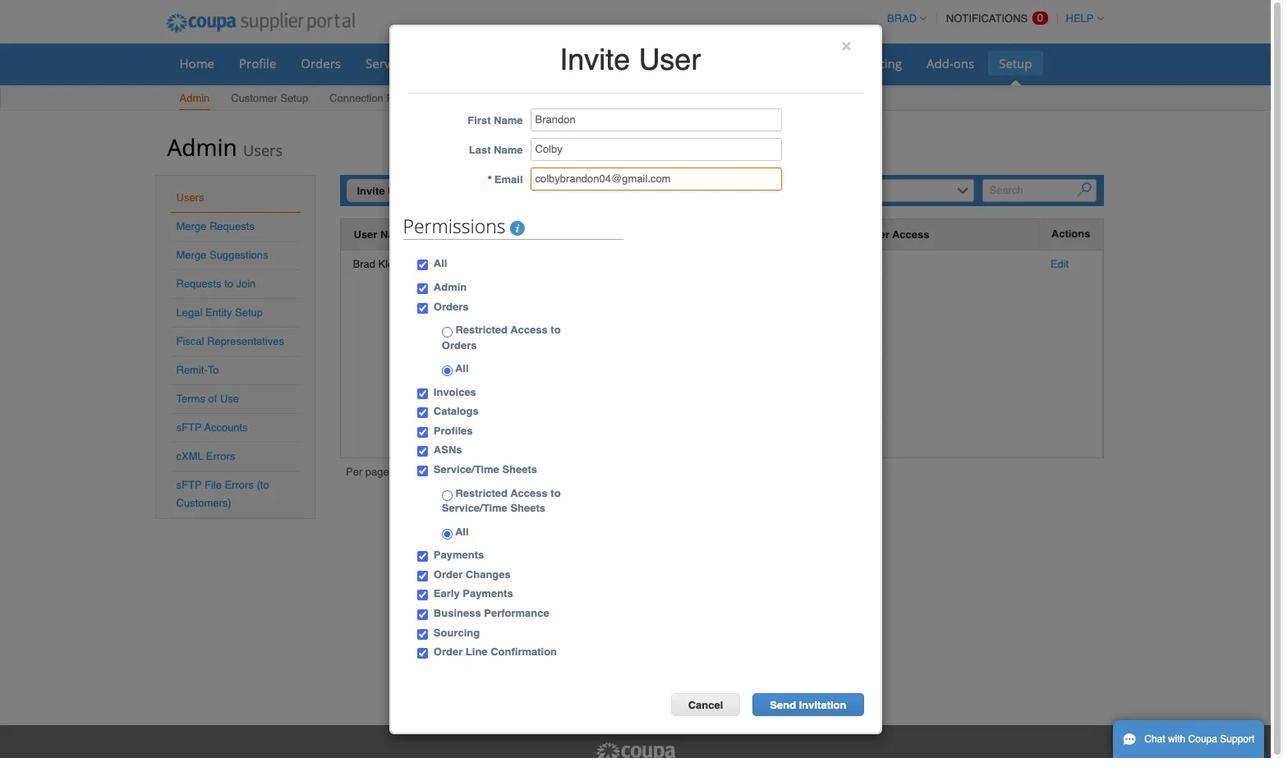 Task type: locate. For each thing, give the bounding box(es) containing it.
status button
[[567, 226, 599, 243]]

0 horizontal spatial setup
[[235, 306, 263, 319]]

access
[[892, 228, 929, 241], [510, 324, 548, 336], [510, 487, 548, 499]]

service/time sheets link
[[355, 51, 491, 76]]

payments up order changes
[[434, 549, 484, 561]]

2 vertical spatial name
[[380, 228, 409, 241]]

all for restricted access to orders
[[452, 362, 469, 375]]

customer
[[231, 92, 277, 104], [840, 228, 889, 241]]

0 vertical spatial business
[[699, 55, 749, 71]]

2 merge from the top
[[176, 249, 206, 261]]

customer for customer setup
[[231, 92, 277, 104]]

1 horizontal spatial business performance
[[699, 55, 827, 71]]

setup right the ons
[[999, 55, 1032, 71]]

catalogs up first name text field
[[625, 55, 674, 71]]

0 vertical spatial setup
[[999, 55, 1032, 71]]

service/time sheets up connection requests
[[366, 55, 481, 71]]

name inside button
[[380, 228, 409, 241]]

user up first name text field
[[639, 43, 701, 76]]

1 vertical spatial all
[[452, 362, 469, 375]]

users
[[243, 140, 283, 160], [176, 191, 204, 204]]

1 vertical spatial restricted
[[455, 487, 508, 499]]

requests for merge requests
[[209, 220, 255, 232]]

service/time down the 15 button
[[442, 502, 508, 514]]

performance inside business performance link
[[753, 55, 827, 71]]

restricted down the 15 button
[[455, 487, 508, 499]]

performance left ×
[[753, 55, 827, 71]]

0 vertical spatial user
[[639, 43, 701, 76]]

2 vertical spatial orders
[[442, 339, 477, 351]]

invite user up first name text field
[[560, 43, 701, 76]]

10
[[417, 467, 428, 480]]

orders
[[301, 55, 341, 71], [434, 300, 469, 313], [442, 339, 477, 351]]

email button
[[436, 226, 464, 243]]

1 horizontal spatial sourcing
[[852, 55, 902, 71]]

None radio
[[442, 490, 452, 501]]

admin users
[[167, 131, 283, 163]]

early
[[434, 588, 460, 600]]

Last Name text field
[[530, 138, 782, 161]]

1 vertical spatial invite user
[[357, 185, 412, 197]]

sheets inside restricted access to service/time sheets
[[510, 502, 546, 514]]

0 horizontal spatial business performance
[[434, 607, 549, 619]]

1 vertical spatial catalogs
[[434, 405, 479, 418]]

0 vertical spatial service/time sheets
[[366, 55, 481, 71]]

None radio
[[442, 327, 452, 338], [442, 366, 452, 376], [442, 529, 452, 540], [442, 327, 452, 338], [442, 366, 452, 376], [442, 529, 452, 540]]

catalogs up profiles
[[434, 405, 479, 418]]

service/time sheets up restricted access to service/time sheets
[[434, 463, 537, 476]]

to inside restricted access to orders
[[551, 324, 561, 336]]

1 merge from the top
[[176, 220, 206, 232]]

2 vertical spatial setup
[[235, 306, 263, 319]]

sourcing right ×
[[852, 55, 902, 71]]

sftp up cxml
[[176, 421, 202, 434]]

coupa
[[1188, 734, 1217, 745]]

admin down admin link
[[167, 131, 237, 163]]

navigation containing per page
[[346, 465, 456, 483]]

admin down home
[[179, 92, 210, 104]]

0 horizontal spatial email
[[436, 228, 464, 241]]

0 vertical spatial catalogs
[[625, 55, 674, 71]]

2 vertical spatial service/time
[[442, 502, 508, 514]]

1 vertical spatial setup
[[280, 92, 308, 104]]

merge for merge requests
[[176, 220, 206, 232]]

requests up suggestions on the top left
[[209, 220, 255, 232]]

1 vertical spatial user
[[388, 185, 412, 197]]

0 vertical spatial order
[[434, 568, 463, 581]]

to inside restricted access to service/time sheets
[[551, 487, 561, 499]]

catalogs
[[625, 55, 674, 71], [434, 405, 479, 418]]

1 horizontal spatial invite
[[560, 43, 630, 76]]

2 vertical spatial to
[[551, 487, 561, 499]]

user up brad
[[354, 228, 377, 241]]

users up 'merge requests'
[[176, 191, 204, 204]]

None text field
[[530, 168, 782, 191]]

order line confirmation
[[434, 646, 557, 658]]

0 vertical spatial customer
[[231, 92, 277, 104]]

None checkbox
[[417, 260, 428, 271], [417, 408, 428, 418], [417, 427, 428, 438], [417, 446, 428, 457], [417, 466, 428, 476], [417, 590, 428, 601], [417, 648, 428, 659], [417, 260, 428, 271], [417, 408, 428, 418], [417, 427, 428, 438], [417, 446, 428, 457], [417, 466, 428, 476], [417, 590, 428, 601], [417, 648, 428, 659]]

invoices link
[[543, 51, 611, 76]]

restricted access to service/time sheets
[[442, 487, 561, 514]]

restricted
[[455, 324, 508, 336], [455, 487, 508, 499]]

1 horizontal spatial performance
[[753, 55, 827, 71]]

orders inside "link"
[[301, 55, 341, 71]]

to for restricted access to service/time sheets
[[551, 487, 561, 499]]

merge down users link
[[176, 220, 206, 232]]

0 horizontal spatial catalogs
[[434, 405, 479, 418]]

2 vertical spatial all
[[452, 526, 469, 538]]

order left line
[[434, 646, 463, 658]]

1 sftp from the top
[[176, 421, 202, 434]]

1 horizontal spatial user
[[388, 185, 412, 197]]

sheets up restricted access to service/time sheets
[[502, 463, 537, 476]]

business
[[699, 55, 749, 71], [434, 607, 481, 619]]

0 vertical spatial sftp
[[176, 421, 202, 434]]

1 vertical spatial payments
[[463, 588, 513, 600]]

0 vertical spatial merge
[[176, 220, 206, 232]]

business right "catalogs" link at the top
[[699, 55, 749, 71]]

1 vertical spatial order
[[434, 646, 463, 658]]

users down customer setup link
[[243, 140, 283, 160]]

1 vertical spatial to
[[551, 324, 561, 336]]

1 vertical spatial invoices
[[434, 386, 476, 398]]

name
[[494, 115, 523, 127], [494, 144, 523, 156], [380, 228, 409, 241]]

user name
[[354, 228, 409, 241]]

name up 'klo'
[[380, 228, 409, 241]]

service/time down the asns
[[434, 463, 499, 476]]

terms of use link
[[176, 393, 239, 405]]

1 vertical spatial email
[[436, 228, 464, 241]]

customer for customer access
[[840, 228, 889, 241]]

permissions
[[403, 213, 510, 239]]

performance up confirmation
[[484, 607, 549, 619]]

first name
[[468, 115, 523, 127]]

(to
[[257, 479, 269, 491]]

invoices left "catalogs" link at the top
[[554, 55, 600, 71]]

invoices up profiles
[[434, 386, 476, 398]]

sheets
[[442, 55, 481, 71], [502, 463, 537, 476], [510, 502, 546, 514]]

requests up legal
[[176, 278, 221, 290]]

1 horizontal spatial coupa supplier portal image
[[594, 742, 676, 758]]

0 vertical spatial requests
[[386, 92, 432, 104]]

users inside admin users
[[243, 140, 283, 160]]

navigation
[[346, 465, 456, 483]]

1 horizontal spatial invite user
[[560, 43, 701, 76]]

2 sftp from the top
[[176, 479, 202, 491]]

1 vertical spatial name
[[494, 144, 523, 156]]

1 vertical spatial performance
[[484, 607, 549, 619]]

merge for merge suggestions
[[176, 249, 206, 261]]

0 vertical spatial errors
[[206, 450, 235, 462]]

terms
[[176, 393, 205, 405]]

0 vertical spatial name
[[494, 115, 523, 127]]

setup
[[999, 55, 1032, 71], [280, 92, 308, 104], [235, 306, 263, 319]]

name for user name
[[380, 228, 409, 241]]

admin
[[179, 92, 210, 104], [167, 131, 237, 163], [434, 281, 467, 293]]

merge
[[176, 220, 206, 232], [176, 249, 206, 261]]

invoices
[[554, 55, 600, 71], [434, 386, 476, 398]]

0 horizontal spatial invite user
[[357, 185, 412, 197]]

sheets inside service/time sheets link
[[442, 55, 481, 71]]

1 vertical spatial business
[[434, 607, 481, 619]]

invitation
[[799, 699, 847, 711]]

0 vertical spatial to
[[224, 278, 233, 290]]

0 horizontal spatial invoices
[[434, 386, 476, 398]]

2 order from the top
[[434, 646, 463, 658]]

1 horizontal spatial setup
[[280, 92, 308, 104]]

connection requests
[[329, 92, 432, 104]]

sftp up customers)
[[176, 479, 202, 491]]

restricted inside restricted access to orders
[[455, 324, 508, 336]]

cancel
[[688, 699, 723, 711]]

0 horizontal spatial business
[[434, 607, 481, 619]]

access for restricted access to service/time sheets
[[510, 487, 548, 499]]

merge requests
[[176, 220, 255, 232]]

0 horizontal spatial sourcing
[[434, 626, 480, 639]]

sftp for sftp accounts
[[176, 421, 202, 434]]

name right first
[[494, 115, 523, 127]]

0 vertical spatial access
[[892, 228, 929, 241]]

restricted inside restricted access to service/time sheets
[[455, 487, 508, 499]]

None checkbox
[[417, 283, 428, 294], [417, 303, 428, 313], [417, 388, 428, 399], [417, 551, 428, 562], [417, 571, 428, 581], [417, 610, 428, 620], [417, 629, 428, 640], [417, 283, 428, 294], [417, 303, 428, 313], [417, 388, 428, 399], [417, 551, 428, 562], [417, 571, 428, 581], [417, 610, 428, 620], [417, 629, 428, 640]]

access inside restricted access to service/time sheets
[[510, 487, 548, 499]]

order up "early"
[[434, 568, 463, 581]]

all
[[434, 257, 447, 270], [452, 362, 469, 375], [452, 526, 469, 538]]

payments
[[434, 549, 484, 561], [463, 588, 513, 600]]

× button
[[841, 35, 851, 55]]

0 vertical spatial sheets
[[442, 55, 481, 71]]

sftp inside the sftp file errors (to customers)
[[176, 479, 202, 491]]

1 horizontal spatial business
[[699, 55, 749, 71]]

service/time up connection requests
[[366, 55, 439, 71]]

user up the user name
[[388, 185, 412, 197]]

all down restricted access to orders
[[452, 362, 469, 375]]

email right *
[[494, 174, 523, 186]]

requests inside 'link'
[[386, 92, 432, 104]]

First Name text field
[[530, 109, 782, 132]]

requests down service/time sheets link
[[386, 92, 432, 104]]

customer inside button
[[840, 228, 889, 241]]

add-
[[927, 55, 954, 71]]

1 vertical spatial access
[[510, 324, 548, 336]]

merge suggestions
[[176, 249, 268, 261]]

performance
[[753, 55, 827, 71], [484, 607, 549, 619]]

email
[[494, 174, 523, 186], [436, 228, 464, 241]]

access inside restricted access to orders
[[510, 324, 548, 336]]

sourcing up line
[[434, 626, 480, 639]]

admin down klobrad84@gmail.com
[[434, 281, 467, 293]]

orders link
[[290, 51, 352, 76]]

merge requests link
[[176, 220, 255, 232]]

send invitation
[[770, 699, 847, 711]]

1 vertical spatial customer
[[840, 228, 889, 241]]

business down "early"
[[434, 607, 481, 619]]

0 horizontal spatial coupa supplier portal image
[[155, 2, 367, 44]]

sheets up changes
[[510, 502, 546, 514]]

errors
[[206, 450, 235, 462], [225, 479, 254, 491]]

coupa supplier portal image
[[155, 2, 367, 44], [594, 742, 676, 758]]

2 vertical spatial user
[[354, 228, 377, 241]]

profiles
[[434, 425, 473, 437]]

legal entity setup link
[[176, 306, 263, 319]]

1 vertical spatial errors
[[225, 479, 254, 491]]

merge down merge requests link
[[176, 249, 206, 261]]

name for last name
[[494, 144, 523, 156]]

ons
[[954, 55, 974, 71]]

chat
[[1145, 734, 1165, 745]]

errors left (to
[[225, 479, 254, 491]]

requests for connection requests
[[386, 92, 432, 104]]

access inside button
[[892, 228, 929, 241]]

customers)
[[176, 497, 231, 509]]

0 horizontal spatial customer
[[231, 92, 277, 104]]

errors down accounts
[[206, 450, 235, 462]]

user
[[639, 43, 701, 76], [388, 185, 412, 197], [354, 228, 377, 241]]

profile link
[[228, 51, 287, 76]]

all up order changes
[[452, 526, 469, 538]]

2 vertical spatial access
[[510, 487, 548, 499]]

last
[[469, 144, 491, 156]]

remit-to link
[[176, 364, 219, 376]]

1 restricted from the top
[[455, 324, 508, 336]]

0 vertical spatial invite
[[560, 43, 630, 76]]

0 vertical spatial users
[[243, 140, 283, 160]]

email up klobrad84@gmail.com
[[436, 228, 464, 241]]

1 horizontal spatial catalogs
[[625, 55, 674, 71]]

edit
[[1050, 258, 1069, 270]]

0 vertical spatial orders
[[301, 55, 341, 71]]

1 horizontal spatial users
[[243, 140, 283, 160]]

klobrad84@gmail.com
[[435, 258, 541, 270]]

remit-to
[[176, 364, 219, 376]]

customer access button
[[840, 226, 929, 243]]

1 vertical spatial users
[[176, 191, 204, 204]]

1 vertical spatial requests
[[209, 220, 255, 232]]

10 | 15
[[417, 467, 452, 480]]

0 horizontal spatial user
[[354, 228, 377, 241]]

0 vertical spatial invite user
[[560, 43, 701, 76]]

2 restricted from the top
[[455, 487, 508, 499]]

all down email "button"
[[434, 257, 447, 270]]

0 vertical spatial admin
[[179, 92, 210, 104]]

0 horizontal spatial invite
[[357, 185, 385, 197]]

order for order line confirmation
[[434, 646, 463, 658]]

name right last
[[494, 144, 523, 156]]

0 vertical spatial restricted
[[455, 324, 508, 336]]

1 vertical spatial sftp
[[176, 479, 202, 491]]

payments down changes
[[463, 588, 513, 600]]

1 vertical spatial orders
[[434, 300, 469, 313]]

changes
[[466, 568, 511, 581]]

1 order from the top
[[434, 568, 463, 581]]

2 vertical spatial sheets
[[510, 502, 546, 514]]

chat with coupa support button
[[1113, 720, 1265, 758]]

use
[[220, 393, 239, 405]]

restricted down klobrad84@gmail.com
[[455, 324, 508, 336]]

setup inside customer setup link
[[280, 92, 308, 104]]

2 horizontal spatial setup
[[999, 55, 1032, 71]]

1 horizontal spatial customer
[[840, 228, 889, 241]]

0 vertical spatial invoices
[[554, 55, 600, 71]]

0 vertical spatial sourcing
[[852, 55, 902, 71]]

invite user up the user name
[[357, 185, 412, 197]]

brad
[[353, 258, 375, 270]]

1 vertical spatial merge
[[176, 249, 206, 261]]

setup down join
[[235, 306, 263, 319]]

setup down orders "link"
[[280, 92, 308, 104]]

name for first name
[[494, 115, 523, 127]]

sheets up first
[[442, 55, 481, 71]]

home
[[179, 55, 214, 71]]

0 vertical spatial performance
[[753, 55, 827, 71]]



Task type: describe. For each thing, give the bounding box(es) containing it.
customer setup link
[[230, 89, 309, 110]]

search image
[[1077, 183, 1092, 198]]

1 vertical spatial admin
[[167, 131, 237, 163]]

sftp file errors (to customers)
[[176, 479, 269, 509]]

all for restricted access to service/time sheets
[[452, 526, 469, 538]]

cxml errors link
[[176, 450, 235, 462]]

edit link
[[1050, 258, 1069, 270]]

per page
[[346, 466, 389, 478]]

fiscal representatives link
[[176, 335, 284, 347]]

1 vertical spatial invite
[[357, 185, 385, 197]]

to for restricted access to orders
[[551, 324, 561, 336]]

status
[[567, 228, 599, 241]]

1 vertical spatial service/time
[[434, 463, 499, 476]]

15 button
[[436, 465, 456, 482]]

cxml
[[176, 450, 203, 462]]

2 vertical spatial requests
[[176, 278, 221, 290]]

chat with coupa support
[[1145, 734, 1255, 745]]

0 vertical spatial business performance
[[699, 55, 827, 71]]

errors inside the sftp file errors (to customers)
[[225, 479, 254, 491]]

*
[[488, 174, 492, 186]]

brad klo
[[353, 258, 394, 270]]

* email
[[488, 174, 523, 186]]

klo
[[378, 258, 394, 270]]

fiscal representatives
[[176, 335, 284, 347]]

users link
[[176, 191, 204, 204]]

access for customer access
[[892, 228, 929, 241]]

15
[[440, 467, 452, 480]]

confirmation
[[491, 646, 557, 658]]

order changes
[[434, 568, 511, 581]]

invite user inside invite user link
[[357, 185, 412, 197]]

sftp accounts link
[[176, 421, 248, 434]]

0 vertical spatial all
[[434, 257, 447, 270]]

1 vertical spatial service/time sheets
[[434, 463, 537, 476]]

1 horizontal spatial invoices
[[554, 55, 600, 71]]

Search text field
[[982, 179, 1097, 202]]

customer setup
[[231, 92, 308, 104]]

cxml errors
[[176, 450, 235, 462]]

send
[[770, 699, 796, 711]]

line
[[466, 646, 488, 658]]

sftp accounts
[[176, 421, 248, 434]]

1 vertical spatial sourcing
[[434, 626, 480, 639]]

access for restricted access to orders
[[510, 324, 548, 336]]

catalogs link
[[614, 51, 685, 76]]

1 horizontal spatial email
[[494, 174, 523, 186]]

home link
[[169, 51, 225, 76]]

connection requests link
[[329, 89, 432, 110]]

requests to join
[[176, 278, 256, 290]]

early payments
[[434, 588, 513, 600]]

10 button
[[412, 465, 433, 482]]

setup inside setup link
[[999, 55, 1032, 71]]

first
[[468, 115, 491, 127]]

representatives
[[207, 335, 284, 347]]

support
[[1220, 734, 1255, 745]]

×
[[841, 35, 851, 55]]

user name button
[[354, 226, 409, 243]]

restricted for orders
[[455, 324, 508, 336]]

2 vertical spatial admin
[[434, 281, 467, 293]]

1 vertical spatial business performance
[[434, 607, 549, 619]]

2 horizontal spatial user
[[639, 43, 701, 76]]

connection
[[329, 92, 384, 104]]

order for order changes
[[434, 568, 463, 581]]

add-ons link
[[916, 51, 985, 76]]

0 vertical spatial coupa supplier portal image
[[155, 2, 367, 44]]

orders inside restricted access to orders
[[442, 339, 477, 351]]

add-ons
[[927, 55, 974, 71]]

|
[[433, 467, 436, 480]]

cancel button
[[671, 693, 740, 716]]

sftp for sftp file errors (to customers)
[[176, 479, 202, 491]]

0 horizontal spatial users
[[176, 191, 204, 204]]

sourcing link
[[841, 51, 913, 76]]

business performance link
[[688, 51, 838, 76]]

0 vertical spatial payments
[[434, 549, 484, 561]]

accounts
[[204, 421, 248, 434]]

with
[[1168, 734, 1186, 745]]

catalogs inside "catalogs" link
[[625, 55, 674, 71]]

admin link
[[179, 89, 211, 110]]

of
[[208, 393, 217, 405]]

user inside button
[[354, 228, 377, 241]]

asns
[[434, 444, 462, 456]]

restricted for service/time
[[455, 487, 508, 499]]

restricted access to orders
[[442, 324, 561, 351]]

sftp file errors (to customers) link
[[176, 479, 269, 509]]

invite user link
[[346, 179, 422, 202]]

legal
[[176, 306, 202, 319]]

legal entity setup
[[176, 306, 263, 319]]

terms of use
[[176, 393, 239, 405]]

setup link
[[988, 51, 1043, 76]]

1 vertical spatial sheets
[[502, 463, 537, 476]]

service/time inside restricted access to service/time sheets
[[442, 502, 508, 514]]

last name
[[469, 144, 523, 156]]

klobrad84@gmail.com link
[[435, 258, 541, 270]]

profile
[[239, 55, 276, 71]]

merge suggestions link
[[176, 249, 268, 261]]

info image
[[510, 221, 525, 236]]

0 vertical spatial service/time
[[366, 55, 439, 71]]

1 vertical spatial coupa supplier portal image
[[594, 742, 676, 758]]

suggestions
[[209, 249, 268, 261]]

page
[[365, 466, 389, 478]]

entity
[[205, 306, 232, 319]]

remit-
[[176, 364, 208, 376]]

0 horizontal spatial performance
[[484, 607, 549, 619]]

per
[[346, 466, 362, 478]]

send invitation button
[[753, 693, 864, 716]]



Task type: vqa. For each thing, say whether or not it's contained in the screenshot.
15
yes



